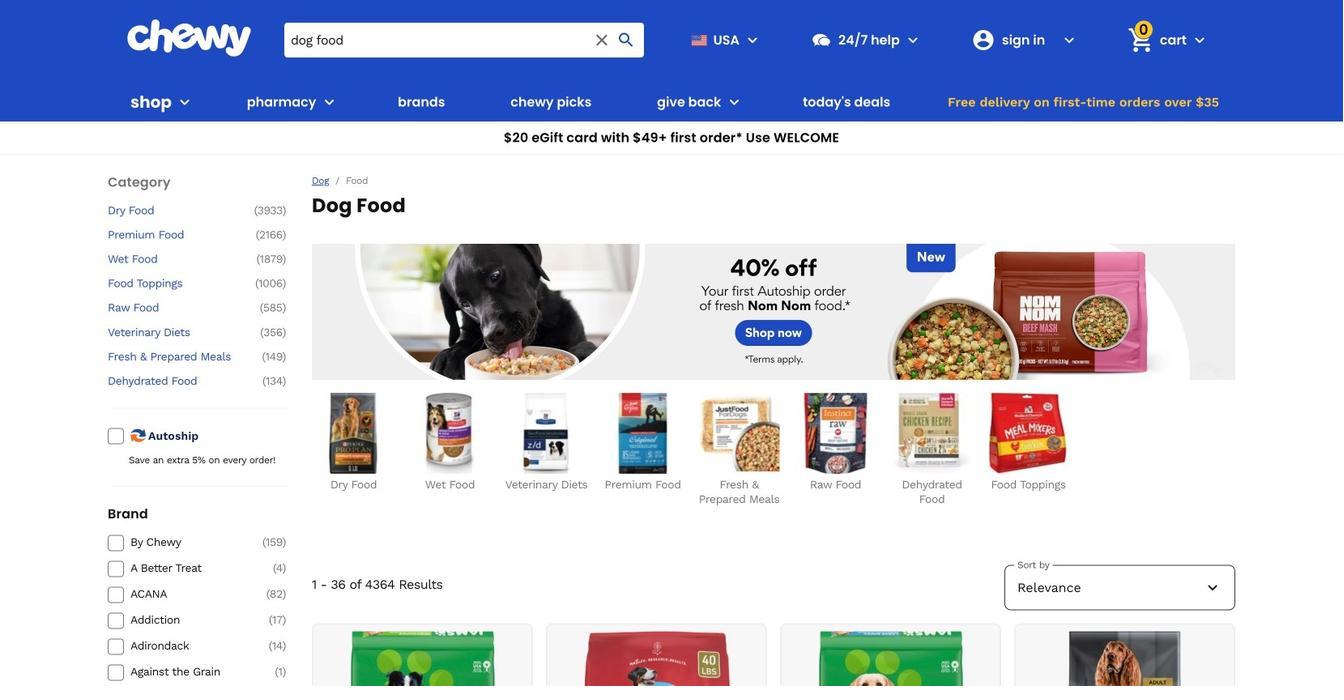 Task type: locate. For each thing, give the bounding box(es) containing it.
1 vertical spatial menu image
[[175, 92, 195, 112]]

Product search field
[[285, 22, 644, 57]]

raw food image
[[796, 393, 877, 474]]

menu image up give back menu image
[[743, 30, 763, 50]]

submit search image
[[617, 30, 636, 50]]

purina one natural smartblend lamb & rice formula dry dog food, 40-lb bag image
[[556, 632, 757, 687]]

food toppings image
[[988, 393, 1070, 474]]

Search text field
[[285, 22, 644, 57]]

list
[[312, 393, 1236, 507]]

dry food image
[[313, 393, 394, 474]]

menu image
[[743, 30, 763, 50], [175, 92, 195, 112]]

menu image down chewy home image
[[175, 92, 195, 112]]

premium food image
[[603, 393, 684, 474]]

wet food image
[[410, 393, 491, 474]]

account menu image
[[1060, 30, 1080, 50]]

0 horizontal spatial menu image
[[175, 92, 195, 112]]

give back menu image
[[725, 92, 744, 112]]

1 horizontal spatial menu image
[[743, 30, 763, 50]]

chewy home image
[[126, 19, 252, 57]]

site banner
[[0, 0, 1344, 155]]

veterinary diets image
[[506, 393, 587, 474]]

chewy support image
[[811, 29, 832, 50]]



Task type: describe. For each thing, give the bounding box(es) containing it.
0 vertical spatial menu image
[[743, 30, 763, 50]]

iams proactive health large breed with real chicken adult dry dog food, 40-lb bag image
[[791, 632, 992, 687]]

cart menu image
[[1191, 30, 1210, 50]]

delete search image
[[592, 30, 612, 50]]

fresh & prepared meals image
[[699, 393, 780, 474]]

help menu image
[[904, 30, 923, 50]]

iams proactive health minichunks small kibble adult chicken & whole grain dry dog food, 40-lb bag image
[[322, 632, 523, 687]]

40% off your first autoship order of nom nom food* terms apply image
[[312, 244, 1236, 380]]

dehydrated food image
[[892, 393, 973, 474]]

items image
[[1127, 26, 1155, 54]]

pharmacy menu image
[[320, 92, 339, 112]]



Task type: vqa. For each thing, say whether or not it's contained in the screenshot.
0.05%
no



